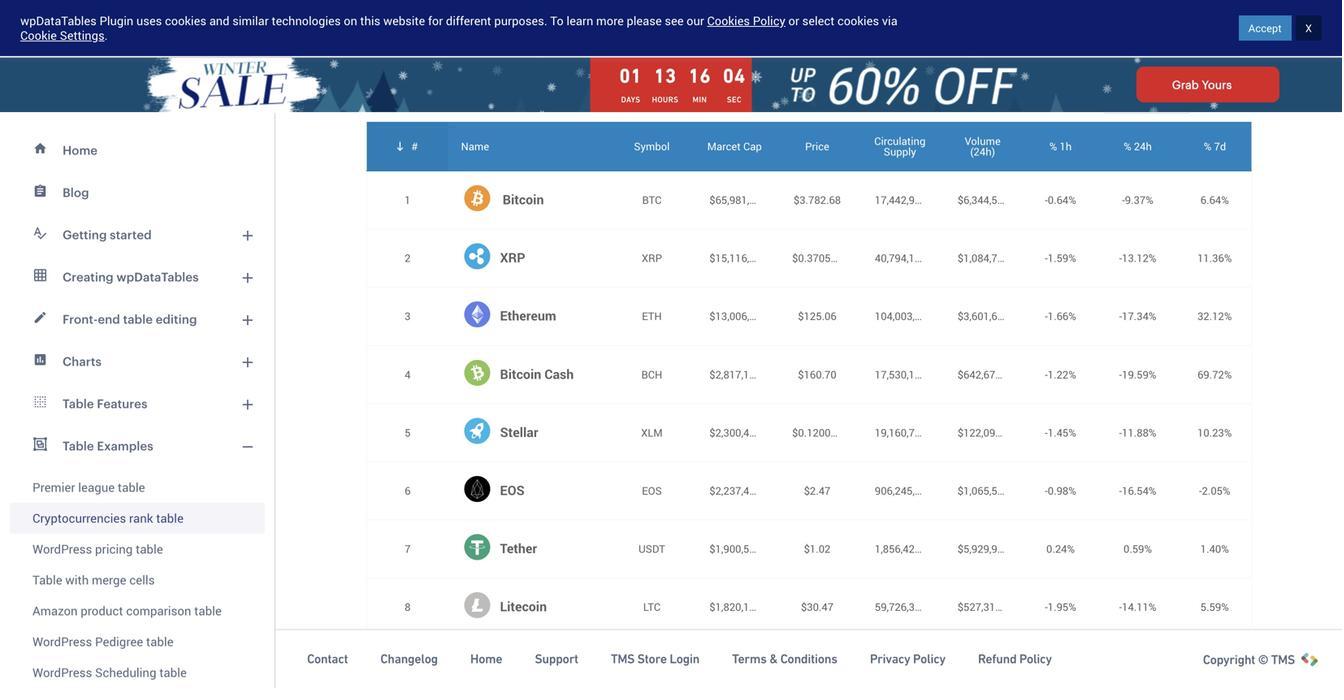 Task type: locate. For each thing, give the bounding box(es) containing it.
eos up tether
[[500, 481, 525, 499]]

1 vertical spatial home link
[[470, 651, 502, 667]]

1 vertical spatial wpdatatables
[[116, 270, 199, 284]]

- for 0.98%
[[1045, 483, 1048, 498]]

- right refund
[[1045, 658, 1048, 672]]

volume
[[965, 134, 1001, 148]]

this
[[360, 13, 380, 29]]

- right 1.95%
[[1119, 600, 1122, 614]]

charts link
[[10, 340, 265, 383]]

19.59%
[[1122, 367, 1156, 382]]

- right 1.22%
[[1119, 367, 1122, 382]]

-1.59%
[[1045, 251, 1076, 265]]

$6,344,541,359
[[958, 193, 1029, 207]]

policy inside wpdatatables plugin uses cookies and similar technologies on this website for different purposes. to learn more please see our cookies policy or select cookies via cookie settings .
[[753, 13, 786, 29]]

creating wpdatatables link
[[10, 256, 265, 298]]

grab
[[1172, 78, 1199, 91]]

1 horizontal spatial home link
[[470, 651, 502, 667]]

-13.12%
[[1119, 251, 1156, 265]]

table for league
[[118, 479, 145, 496]]

table for rank
[[156, 510, 184, 526]]

name
[[461, 139, 489, 154]]

table up premier league table
[[63, 439, 94, 453]]

pedigree
[[95, 633, 143, 650]]

0.24%
[[1046, 541, 1075, 556]]

% for % 7d
[[1204, 139, 1212, 154]]

x
[[1305, 21, 1312, 35]]

2 % from the left
[[1124, 139, 1131, 154]]

wordpress pedigree table
[[32, 633, 174, 650]]

table for table with merge cells
[[32, 572, 62, 588]]

tms right ©
[[1271, 652, 1295, 667]]

policy
[[753, 13, 786, 29], [913, 652, 946, 666], [1019, 652, 1052, 666]]

7d
[[1214, 139, 1226, 154]]

settings
[[60, 27, 105, 43]]

% 1h: activate to sort column ascending element
[[1024, 122, 1097, 171]]

1 % from the left
[[1049, 139, 1057, 154]]

x button
[[1296, 15, 1322, 41]]

changelog link
[[380, 651, 438, 667]]

table right comparison on the left bottom of the page
[[194, 602, 222, 619]]

usdt
[[639, 541, 665, 556]]

cookie settings button
[[20, 27, 105, 43]]

policy left or at the right top of the page
[[753, 13, 786, 29]]

bitcoin sv
[[500, 656, 561, 673]]

10 button
[[1114, 85, 1179, 113]]

0 horizontal spatial cookies
[[165, 13, 206, 29]]

% 7d: activate to sort column ascending element
[[1178, 122, 1252, 171]]

table up cells
[[136, 541, 163, 557]]

- right $3,601,693,220
[[1045, 309, 1048, 324]]

eos up usdt
[[642, 483, 662, 498]]

wpdatatables - tables and charts manager wordpress plugin image
[[16, 14, 171, 43]]

10.23%
[[1198, 425, 1232, 440]]

cookies policy link
[[707, 13, 786, 29]]

-1.95%
[[1045, 600, 1076, 614]]

4
[[405, 367, 411, 382]]

$90.65
[[801, 658, 834, 672]]

terms
[[732, 652, 767, 666]]

technologies
[[272, 13, 341, 29]]

terms & conditions link
[[732, 651, 837, 667]]

creating
[[63, 270, 114, 284]]

0 horizontal spatial home
[[63, 143, 98, 157]]

table down wordpress pedigree table link
[[159, 664, 187, 681]]

2 cookies from the left
[[838, 13, 879, 29]]

getting
[[63, 227, 107, 242]]

bitcoin left the cash
[[500, 365, 541, 382]]

xrp up eth
[[642, 251, 662, 265]]

bch
[[641, 367, 662, 382]]

0 vertical spatial home
[[63, 143, 98, 157]]

wordpress down wordpress pedigree table on the left bottom of page
[[32, 664, 92, 681]]

table for pedigree
[[146, 633, 174, 650]]

0 vertical spatial bitcoin
[[503, 191, 544, 208]]

home link down litecoin
[[470, 651, 502, 667]]

$2,817,114,877
[[709, 367, 781, 382]]

wpdatatables left .
[[20, 13, 97, 29]]

40,794,121,066 *
[[875, 251, 954, 265]]

- right $122,095,291
[[1045, 425, 1048, 440]]

% 1h
[[1049, 139, 1072, 154]]

front-
[[63, 312, 98, 326]]

conditions
[[780, 652, 837, 666]]

$1,588,957,085
[[709, 658, 781, 672]]

-17.34%
[[1119, 309, 1156, 324]]

bitcoin down name: activate to sort column ascending element
[[503, 191, 544, 208]]

wordpress down amazon
[[32, 633, 92, 650]]

$125.06
[[798, 309, 837, 324]]

home up the blog
[[63, 143, 98, 157]]

hours
[[652, 95, 679, 104]]

2 vertical spatial wordpress
[[32, 664, 92, 681]]

cryptocurrencies
[[32, 510, 126, 526]]

table examples
[[63, 439, 153, 453]]

bitcoin left the "sv"
[[500, 656, 541, 673]]

- for 19.59%
[[1119, 367, 1122, 382]]

-9.37%
[[1122, 193, 1153, 207]]

- right 1.45%
[[1119, 425, 1122, 440]]

- for 2.05%
[[1199, 483, 1202, 498]]

- for 1.22%
[[1045, 367, 1048, 382]]

bitcoin for bitcoin
[[503, 191, 544, 208]]

table right end
[[123, 312, 153, 326]]

$1.02
[[804, 541, 831, 556]]

17.34%
[[1122, 309, 1156, 324]]

0 horizontal spatial %
[[1049, 139, 1057, 154]]

refund policy link
[[978, 651, 1052, 667]]

columns
[[400, 52, 445, 68]]

1 wordpress from the top
[[32, 541, 92, 557]]

marcet cap
[[707, 139, 762, 154]]

0 horizontal spatial home link
[[10, 129, 265, 171]]

getting started
[[63, 227, 152, 242]]

2 horizontal spatial policy
[[1019, 652, 1052, 666]]

print button
[[483, 44, 556, 76]]

2 vertical spatial table
[[32, 572, 62, 588]]

cookies left via
[[838, 13, 879, 29]]

table with merge cells
[[32, 572, 155, 588]]

accept
[[1249, 21, 1282, 35]]

0 horizontal spatial policy
[[753, 13, 786, 29]]

xrp up the ethereum
[[500, 249, 525, 266]]

0 vertical spatial wpdatatables
[[20, 13, 97, 29]]

table right rank
[[156, 510, 184, 526]]

- right 1.66%
[[1119, 309, 1122, 324]]

bitcoin for bitcoin cash
[[500, 365, 541, 382]]

% left '24h'
[[1124, 139, 1131, 154]]

home down litecoin
[[470, 652, 502, 666]]

stellar
[[500, 423, 538, 441]]

policy for refund policy
[[1019, 652, 1052, 666]]

volume (24h): activate to sort column ascending element
[[941, 122, 1024, 171]]

table down comparison on the left bottom of the page
[[146, 633, 174, 650]]

- right $642,673,291
[[1045, 367, 1048, 382]]

table examples link
[[10, 425, 265, 467]]

- for 1.73%
[[1045, 658, 1048, 672]]

wordpress pricing table
[[32, 541, 163, 557]]

- for 9.37%
[[1122, 193, 1125, 207]]

table left with
[[32, 572, 62, 588]]

comparison
[[126, 602, 191, 619]]

1 vertical spatial home
[[470, 652, 502, 666]]

2 wordpress from the top
[[32, 633, 92, 650]]

1 vertical spatial wordpress
[[32, 633, 92, 650]]

1.59%
[[1048, 251, 1076, 265]]

wordpress for wordpress pedigree table
[[32, 633, 92, 650]]

amazon
[[32, 602, 78, 619]]

2 horizontal spatial %
[[1204, 139, 1212, 154]]

wpdatatables up editing
[[116, 270, 199, 284]]

privacy policy
[[870, 652, 946, 666]]

% left 7d
[[1204, 139, 1212, 154]]

-2.05%
[[1199, 483, 1230, 498]]

16
[[689, 65, 711, 87]]

price
[[805, 139, 829, 154]]

table up cryptocurrencies rank table link
[[118, 479, 145, 496]]

1 vertical spatial bitcoin
[[500, 365, 541, 382]]

% left 1h
[[1049, 139, 1057, 154]]

0.64%
[[1048, 193, 1076, 207]]

home link
[[10, 129, 265, 171], [470, 651, 502, 667]]

- right $6,344,541,359
[[1045, 193, 1048, 207]]

- right 0.98% on the right bottom of the page
[[1119, 483, 1122, 498]]

front-end table editing
[[63, 312, 197, 326]]

$2.47
[[804, 483, 831, 498]]

- right $1,065,544,841
[[1045, 483, 1048, 498]]

1 cookies from the left
[[165, 13, 206, 29]]

01
[[619, 65, 642, 87]]

policy right refund
[[1019, 652, 1052, 666]]

table down the charts
[[63, 396, 94, 411]]

- for 1.45%
[[1045, 425, 1048, 440]]

- down 10.23%
[[1199, 483, 1202, 498]]

$642,673,291
[[958, 367, 1021, 382]]

- right $527,319,088 on the right
[[1045, 600, 1048, 614]]

1 vertical spatial table
[[63, 439, 94, 453]]

0 vertical spatial table
[[63, 396, 94, 411]]

$1,820,124,644
[[709, 600, 781, 614]]

9
[[405, 658, 411, 672]]

premier league table
[[32, 479, 145, 496]]

1 horizontal spatial cookies
[[838, 13, 879, 29]]

home link up the blog
[[10, 129, 265, 171]]

scheduling
[[95, 664, 156, 681]]

front-end table editing link
[[10, 298, 265, 340]]

- right 1.59%
[[1119, 251, 1122, 265]]

1 horizontal spatial %
[[1124, 139, 1131, 154]]

table for table examples
[[63, 439, 94, 453]]

- for 11.88%
[[1119, 425, 1122, 440]]

refund policy
[[978, 652, 1052, 666]]

cookies left the and
[[165, 13, 206, 29]]

16.54%
[[1122, 483, 1156, 498]]

3 wordpress from the top
[[32, 664, 92, 681]]

2 vertical spatial bitcoin
[[500, 656, 541, 673]]

3 % from the left
[[1204, 139, 1212, 154]]

uses
[[136, 13, 162, 29]]

- down % 24h: activate to sort column ascending element
[[1122, 193, 1125, 207]]

% for % 1h
[[1049, 139, 1057, 154]]

print
[[516, 52, 541, 68]]

0.59%
[[1124, 541, 1152, 556]]

-1.45%
[[1045, 425, 1076, 440]]

1 horizontal spatial policy
[[913, 652, 946, 666]]

- right $1,084,749,047
[[1045, 251, 1048, 265]]

- for 0.64%
[[1045, 193, 1048, 207]]

13
[[654, 65, 677, 87]]

policy right privacy
[[913, 652, 946, 666]]

0 horizontal spatial wpdatatables
[[20, 13, 97, 29]]

wordpress up with
[[32, 541, 92, 557]]

accept button
[[1239, 15, 1292, 41]]

tms left store
[[611, 652, 635, 666]]

0 vertical spatial wordpress
[[32, 541, 92, 557]]

1 horizontal spatial xrp
[[642, 251, 662, 265]]

marcet
[[707, 139, 741, 154]]



Task type: vqa. For each thing, say whether or not it's contained in the screenshot.
top WordPress
yes



Task type: describe. For each thing, give the bounding box(es) containing it.
$1,900,583,447
[[709, 541, 781, 556]]

% 24h
[[1124, 139, 1152, 154]]

19,160,772,695 *
[[875, 425, 954, 440]]

$527,319,088
[[958, 600, 1021, 614]]

see
[[665, 13, 684, 29]]

cookies
[[707, 13, 750, 29]]

select
[[802, 13, 835, 29]]

league
[[78, 479, 115, 496]]

$15,116,406,178
[[709, 251, 787, 265]]

wpdatatables plugin uses cookies and similar technologies on this website for different purposes. to learn more please see our cookies policy or select cookies via cookie settings .
[[20, 13, 898, 43]]

- for 1.95%
[[1045, 600, 1048, 614]]

or
[[788, 13, 799, 29]]

tms store login
[[611, 652, 700, 666]]

entries
[[1204, 91, 1239, 105]]

1.45%
[[1048, 425, 1076, 440]]

59,726,359
[[875, 600, 927, 614]]

1,856,421,736 *
[[875, 541, 948, 556]]

5
[[405, 425, 411, 440]]

-1.73%
[[1045, 658, 1076, 672]]

more
[[596, 13, 624, 29]]

table for table features
[[63, 396, 94, 411]]

started
[[110, 227, 152, 242]]

price: activate to sort column ascending element
[[776, 122, 859, 171]]

3
[[405, 309, 411, 324]]

btc
[[642, 193, 662, 207]]

contact link
[[307, 651, 348, 667]]

cookie
[[20, 27, 57, 43]]

0 vertical spatial home link
[[10, 129, 265, 171]]

ltc
[[643, 600, 661, 614]]

32.12%
[[1198, 309, 1232, 324]]

merge
[[92, 572, 126, 588]]

symbol: activate to sort column ascending element
[[611, 122, 693, 171]]

privacy policy link
[[870, 651, 946, 667]]

table features
[[63, 396, 147, 411]]

on
[[344, 13, 357, 29]]

premier league table link
[[10, 467, 265, 503]]

$160.70
[[798, 367, 837, 382]]

eth
[[642, 309, 662, 324]]

table for pricing
[[136, 541, 163, 557]]

policy for privacy policy
[[913, 652, 946, 666]]

0 horizontal spatial xrp
[[500, 249, 525, 266]]

- for 16.54%
[[1119, 483, 1122, 498]]

bitcoin for bitcoin sv
[[500, 656, 541, 673]]

for
[[428, 13, 443, 29]]

circulating
[[874, 134, 926, 148]]

-0.64%
[[1045, 193, 1076, 207]]

0 horizontal spatial tms
[[611, 652, 635, 666]]

$2,237,400,763
[[709, 483, 781, 498]]

columns button
[[366, 44, 473, 76]]

906,245,118 *
[[875, 483, 940, 498]]

symbol
[[634, 139, 670, 154]]

$5,929,918,169
[[958, 541, 1029, 556]]

- for 1.66%
[[1045, 309, 1048, 324]]

0 horizontal spatial eos
[[500, 481, 525, 499]]

blog
[[63, 185, 89, 199]]

learn
[[567, 13, 593, 29]]

$30.47
[[801, 600, 834, 614]]

show
[[1061, 91, 1090, 105]]

1 horizontal spatial eos
[[642, 483, 662, 498]]

features
[[97, 396, 147, 411]]

$1,084,749,047
[[958, 251, 1029, 265]]

104,003,442
[[875, 309, 933, 324]]

name: activate to sort column ascending element
[[448, 122, 611, 171]]

contact
[[307, 652, 348, 666]]

xlm
[[641, 425, 663, 440]]

1.40%
[[1201, 541, 1229, 556]]

our
[[687, 13, 704, 29]]

wordpress for wordpress pricing table
[[32, 541, 92, 557]]

$65,981,154,527
[[709, 193, 787, 207]]

$0.370554
[[792, 251, 843, 265]]

#: activate to sort column descending element
[[367, 122, 448, 171]]

editing
[[156, 312, 197, 326]]

1.95%
[[1048, 600, 1076, 614]]

10
[[1114, 92, 1126, 106]]

cap
[[743, 139, 762, 154]]

volume (24h)
[[965, 134, 1001, 159]]

min
[[693, 95, 707, 104]]

-19.59%
[[1119, 367, 1156, 382]]

wordpress scheduling table link
[[10, 657, 265, 688]]

2
[[405, 251, 411, 265]]

sv
[[545, 656, 561, 673]]

-1.66%
[[1045, 309, 1076, 324]]

- for 17.34%
[[1119, 309, 1122, 324]]

wpdatatables inside wpdatatables plugin uses cookies and similar technologies on this website for different purposes. to learn more please see our cookies policy or select cookies via cookie settings .
[[20, 13, 97, 29]]

marcet cap: activate to sort column ascending element
[[693, 122, 776, 171]]

table for end
[[123, 312, 153, 326]]

end
[[98, 312, 120, 326]]

table for scheduling
[[159, 664, 187, 681]]

1.66%
[[1048, 309, 1076, 324]]

7
[[405, 541, 411, 556]]

circulating supply: activate to sort column ascending element
[[859, 122, 941, 171]]

% for % 24h
[[1124, 139, 1131, 154]]

wordpress for wordpress scheduling table
[[32, 664, 92, 681]]

grab yours
[[1172, 78, 1232, 91]]

ethereum
[[500, 307, 556, 324]]

support
[[535, 652, 578, 666]]

- for 14.11%
[[1119, 600, 1122, 614]]

support link
[[535, 651, 578, 667]]

get started
[[1222, 20, 1280, 36]]

refund
[[978, 652, 1017, 666]]

19,160,772,695 * $122,095,291
[[875, 425, 1021, 440]]

website
[[383, 13, 425, 29]]

1h
[[1060, 139, 1072, 154]]

% 24h: activate to sort column ascending element
[[1097, 122, 1178, 171]]

- for 13.12%
[[1119, 251, 1122, 265]]

creating wpdatatables
[[63, 270, 199, 284]]

1 horizontal spatial tms
[[1271, 652, 1295, 667]]

1 horizontal spatial wpdatatables
[[116, 270, 199, 284]]

- for 1.59%
[[1045, 251, 1048, 265]]

Search form search field
[[342, 17, 886, 39]]

#
[[411, 139, 418, 154]]

1 horizontal spatial home
[[470, 652, 502, 666]]

amazon product comparison table
[[32, 602, 222, 619]]

pricing
[[95, 541, 133, 557]]

tether
[[500, 539, 537, 557]]

$2,300,466,152
[[709, 425, 781, 440]]



